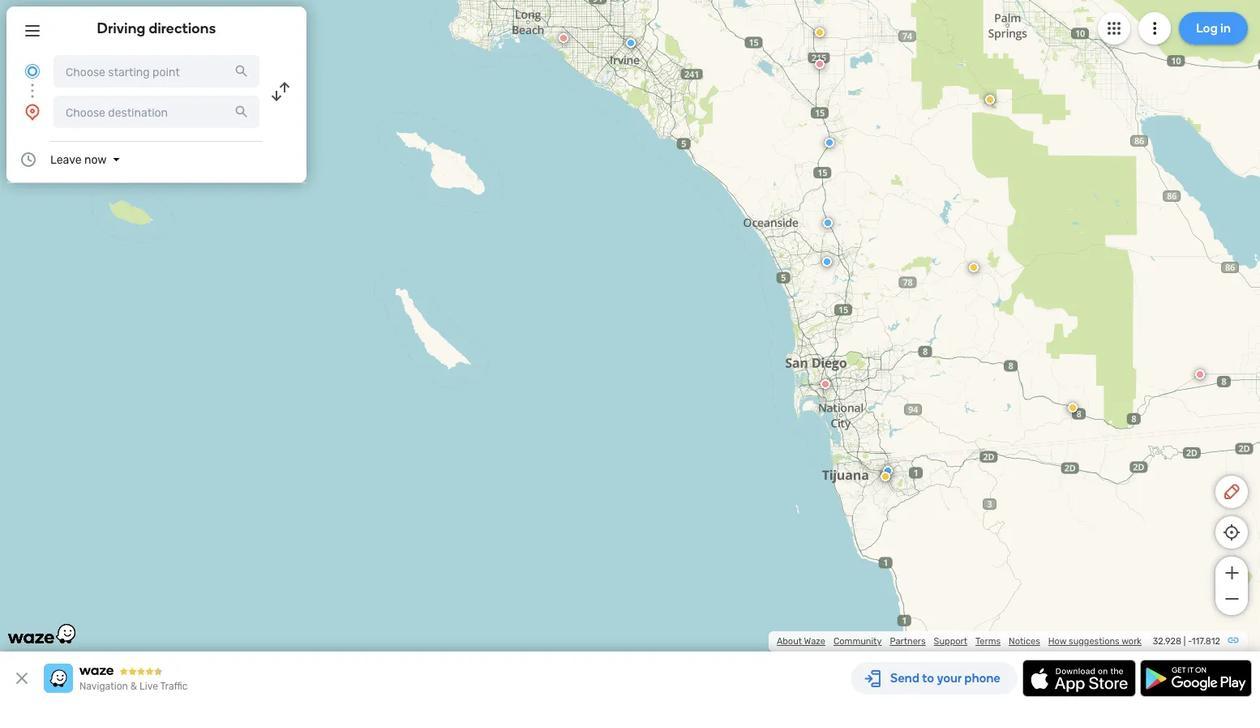 Task type: vqa. For each thing, say whether or not it's contained in the screenshot.
the Slater
no



Task type: describe. For each thing, give the bounding box(es) containing it.
suggestions
[[1069, 636, 1120, 647]]

32.928
[[1153, 636, 1182, 647]]

live
[[140, 681, 158, 693]]

terms
[[976, 636, 1001, 647]]

about
[[777, 636, 802, 647]]

navigation & live traffic
[[79, 681, 188, 693]]

partners
[[890, 636, 926, 647]]

clock image
[[19, 150, 38, 169]]

zoom out image
[[1222, 590, 1242, 609]]

notices
[[1009, 636, 1040, 647]]

directions
[[149, 19, 216, 37]]

current location image
[[23, 62, 42, 81]]

Choose starting point text field
[[54, 55, 260, 88]]

how suggestions work link
[[1048, 636, 1142, 647]]

about waze community partners support terms notices how suggestions work
[[777, 636, 1142, 647]]

now
[[84, 153, 107, 166]]

navigation
[[79, 681, 128, 693]]

leave
[[50, 153, 82, 166]]

pencil image
[[1222, 483, 1242, 502]]

117.812
[[1192, 636, 1220, 647]]

community
[[834, 636, 882, 647]]

work
[[1122, 636, 1142, 647]]

location image
[[23, 102, 42, 122]]

driving
[[97, 19, 146, 37]]

zoom in image
[[1222, 564, 1242, 583]]

Choose destination text field
[[54, 96, 260, 128]]



Task type: locate. For each thing, give the bounding box(es) containing it.
1 vertical spatial road closed image
[[815, 59, 825, 69]]

32.928 | -117.812
[[1153, 636, 1220, 647]]

0 horizontal spatial road closed image
[[559, 33, 568, 43]]

about waze link
[[777, 636, 826, 647]]

support
[[934, 636, 967, 647]]

0 horizontal spatial road closed image
[[821, 380, 830, 389]]

&
[[130, 681, 137, 693]]

|
[[1184, 636, 1186, 647]]

driving directions
[[97, 19, 216, 37]]

police image
[[626, 38, 636, 48], [825, 138, 834, 148], [823, 218, 833, 228], [822, 257, 832, 267]]

police image
[[883, 466, 893, 476]]

0 vertical spatial road closed image
[[559, 33, 568, 43]]

x image
[[12, 669, 32, 688]]

terms link
[[976, 636, 1001, 647]]

leave now
[[50, 153, 107, 166]]

1 horizontal spatial road closed image
[[1195, 370, 1205, 380]]

support link
[[934, 636, 967, 647]]

hazard image
[[985, 95, 995, 105]]

link image
[[1227, 634, 1240, 647]]

1 horizontal spatial road closed image
[[815, 59, 825, 69]]

how
[[1048, 636, 1067, 647]]

waze
[[804, 636, 826, 647]]

traffic
[[160, 681, 188, 693]]

partners link
[[890, 636, 926, 647]]

road closed image
[[559, 33, 568, 43], [815, 59, 825, 69]]

notices link
[[1009, 636, 1040, 647]]

road closed image
[[1195, 370, 1205, 380], [821, 380, 830, 389]]

hazard image
[[815, 28, 825, 37], [969, 263, 979, 272], [1068, 403, 1078, 413], [881, 472, 890, 482]]

-
[[1188, 636, 1192, 647]]

community link
[[834, 636, 882, 647]]



